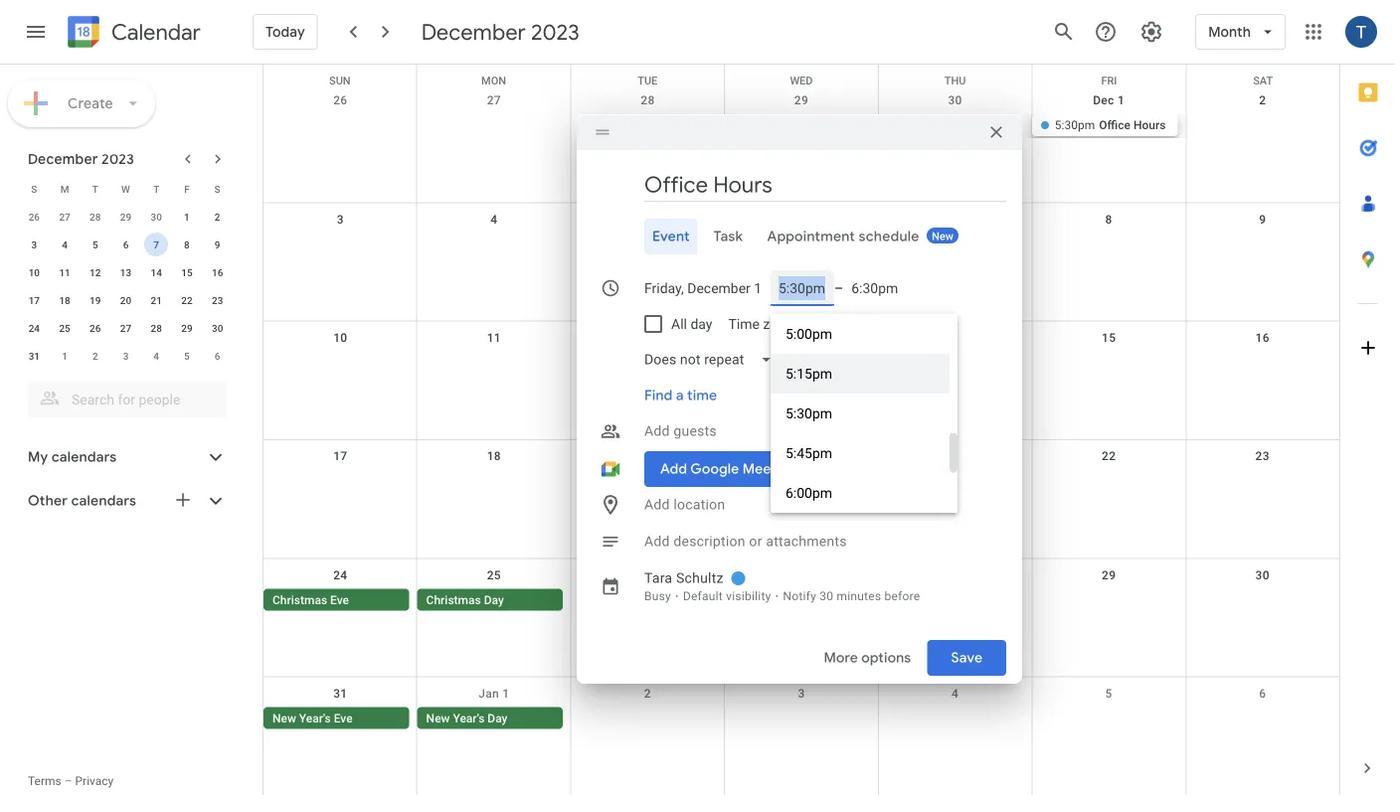 Task type: describe. For each thing, give the bounding box(es) containing it.
month button
[[1196, 8, 1286, 56]]

2 up 16 element
[[215, 211, 220, 223]]

privacy link
[[75, 775, 114, 789]]

christmas eve button
[[264, 589, 409, 611]]

all day
[[671, 316, 713, 332]]

18 element
[[53, 288, 77, 312]]

mon
[[481, 75, 506, 87]]

calendar
[[111, 18, 201, 46]]

hours
[[1134, 118, 1166, 132]]

default
[[683, 590, 723, 604]]

grid containing 26
[[263, 65, 1340, 797]]

Start time text field
[[779, 277, 827, 300]]

find a time button
[[637, 378, 725, 414]]

add description or attachments
[[645, 534, 847, 550]]

december 2023 grid
[[19, 175, 233, 370]]

time zone
[[729, 316, 793, 332]]

1 horizontal spatial 28
[[151, 322, 162, 334]]

Search for people text field
[[40, 382, 215, 418]]

11 inside grid
[[487, 331, 501, 345]]

26 element
[[83, 316, 107, 340]]

settings menu image
[[1140, 20, 1164, 44]]

support image
[[1094, 20, 1118, 44]]

23 element
[[206, 288, 229, 312]]

terms – privacy
[[28, 775, 114, 789]]

17 inside row group
[[29, 294, 40, 306]]

1 vertical spatial december 2023
[[28, 150, 134, 168]]

2 down sat
[[1259, 94, 1267, 107]]

26 up january 2 element
[[90, 322, 101, 334]]

11 inside row group
[[59, 267, 70, 279]]

today button
[[253, 8, 318, 56]]

14 inside grid
[[948, 331, 963, 345]]

7 inside cell
[[154, 239, 159, 251]]

20 inside grid
[[795, 450, 809, 464]]

dec
[[1093, 94, 1115, 107]]

1 vertical spatial december
[[28, 150, 98, 168]]

1 horizontal spatial tab list
[[1341, 65, 1396, 741]]

8 for sun
[[1106, 212, 1113, 226]]

day
[[691, 316, 713, 332]]

20 inside 20 element
[[120, 294, 131, 306]]

new year's day button
[[417, 708, 563, 730]]

row group containing 26
[[19, 203, 233, 370]]

28 for 1
[[90, 211, 101, 223]]

5:15pm
[[786, 366, 833, 382]]

add for add description or attachments
[[645, 534, 670, 550]]

time zone button
[[721, 306, 801, 342]]

1 horizontal spatial 16
[[1256, 331, 1270, 345]]

30 element
[[206, 316, 229, 340]]

default visibility
[[683, 590, 771, 604]]

0 vertical spatial december 2023
[[421, 18, 580, 46]]

all
[[671, 316, 687, 332]]

14 inside row group
[[151, 267, 162, 279]]

attachments
[[766, 534, 847, 550]]

description
[[674, 534, 746, 550]]

schedule
[[859, 228, 920, 246]]

0 vertical spatial –
[[835, 280, 844, 297]]

19 inside december 2023 grid
[[90, 294, 101, 306]]

add for add guests
[[645, 423, 670, 440]]

27 for 1
[[59, 211, 70, 223]]

sat
[[1253, 75, 1273, 87]]

17 element
[[22, 288, 46, 312]]

add location
[[645, 497, 726, 513]]

8 for december 2023
[[184, 239, 190, 251]]

appointment
[[767, 228, 855, 246]]

new for new year's eve
[[273, 712, 296, 726]]

row containing sun
[[264, 65, 1340, 87]]

13 inside row group
[[120, 267, 131, 279]]

16 element
[[206, 261, 229, 284]]

2 down busy
[[644, 687, 652, 701]]

5:15pm option
[[771, 354, 950, 394]]

30 inside 30 element
[[212, 322, 223, 334]]

10 element
[[22, 261, 46, 284]]

Add title text field
[[645, 170, 1007, 200]]

25 element
[[53, 316, 77, 340]]

m
[[60, 183, 69, 195]]

november 29 element
[[114, 205, 138, 229]]

guests
[[674, 423, 717, 440]]

0 vertical spatial december
[[421, 18, 526, 46]]

new
[[932, 230, 954, 243]]

day inside the new year's day button
[[488, 712, 508, 726]]

find
[[645, 387, 673, 405]]

1 horizontal spatial 24
[[333, 568, 348, 582]]

7 cell
[[141, 231, 172, 259]]

1 vertical spatial eve
[[334, 712, 353, 726]]

24 element
[[22, 316, 46, 340]]

find a time
[[645, 387, 717, 405]]

terms
[[28, 775, 61, 789]]

my calendars
[[28, 449, 117, 467]]

add guests
[[645, 423, 717, 440]]

19 inside grid
[[641, 450, 655, 464]]

minutes
[[837, 590, 882, 604]]

main drawer image
[[24, 20, 48, 44]]

13 element
[[114, 261, 138, 284]]

tab list containing event
[[593, 219, 1007, 255]]

26 left the november 27 element
[[29, 211, 40, 223]]

tara schultz
[[645, 570, 724, 587]]

13 inside grid
[[795, 331, 809, 345]]

wed
[[790, 75, 813, 87]]

year's for eve
[[299, 712, 331, 726]]

thu
[[945, 75, 966, 87]]

15 inside row group
[[181, 267, 193, 279]]

17 inside grid
[[333, 450, 348, 464]]

18 inside 18 element
[[59, 294, 70, 306]]

january 2 element
[[83, 344, 107, 368]]

1 vertical spatial 2023
[[102, 150, 134, 168]]

new year's day
[[426, 712, 508, 726]]

add guests button
[[637, 414, 1007, 450]]

november 30 element
[[144, 205, 168, 229]]

calendar element
[[64, 12, 201, 56]]

Start date text field
[[645, 277, 763, 300]]

christmas eve
[[273, 593, 349, 607]]

5:30pm office hours
[[1055, 118, 1166, 132]]

25 inside grid
[[487, 568, 501, 582]]

jan 1
[[479, 687, 510, 701]]

or
[[749, 534, 763, 550]]

2 down 26 element
[[92, 350, 98, 362]]

event
[[653, 228, 690, 246]]



Task type: locate. For each thing, give the bounding box(es) containing it.
1 horizontal spatial 8
[[1106, 212, 1113, 226]]

1 vertical spatial 31
[[333, 687, 348, 701]]

0 vertical spatial 14
[[151, 267, 162, 279]]

0 vertical spatial 9
[[1259, 212, 1267, 226]]

1 vertical spatial 28
[[90, 211, 101, 223]]

29 element
[[175, 316, 199, 340]]

1 horizontal spatial year's
[[453, 712, 485, 726]]

10
[[29, 267, 40, 279], [333, 331, 348, 345]]

0 horizontal spatial 31
[[29, 350, 40, 362]]

1 s from the left
[[31, 183, 37, 195]]

1 horizontal spatial 2023
[[531, 18, 580, 46]]

1 horizontal spatial 14
[[948, 331, 963, 345]]

1 horizontal spatial 11
[[487, 331, 501, 345]]

25 up january 1 element
[[59, 322, 70, 334]]

1 horizontal spatial 17
[[333, 450, 348, 464]]

s right f
[[214, 183, 220, 195]]

1 horizontal spatial 21
[[948, 450, 963, 464]]

new inside button
[[273, 712, 296, 726]]

appointment schedule
[[767, 228, 920, 246]]

christmas day button
[[417, 589, 563, 611]]

terms link
[[28, 775, 61, 789]]

9 inside row group
[[215, 239, 220, 251]]

f
[[184, 183, 190, 195]]

january 1 element
[[53, 344, 77, 368]]

month
[[1209, 23, 1251, 41]]

None search field
[[0, 374, 247, 418]]

1 vertical spatial 25
[[487, 568, 501, 582]]

1 add from the top
[[645, 423, 670, 440]]

29
[[795, 94, 809, 107], [120, 211, 131, 223], [181, 322, 193, 334], [1102, 568, 1116, 582]]

31 for 1
[[29, 350, 40, 362]]

18 inside grid
[[487, 450, 501, 464]]

8 down 5:30pm office hours
[[1106, 212, 1113, 226]]

visibility
[[726, 590, 771, 604]]

day inside the christmas day button
[[484, 593, 504, 607]]

1 vertical spatial 10
[[333, 331, 348, 345]]

0 vertical spatial 28
[[641, 94, 655, 107]]

calendar heading
[[107, 18, 201, 46]]

november 26 element
[[22, 205, 46, 229]]

eve
[[330, 593, 349, 607], [334, 712, 353, 726]]

31 inside grid
[[333, 687, 348, 701]]

add for add location
[[645, 497, 670, 513]]

27 element
[[114, 316, 138, 340]]

15
[[181, 267, 193, 279], [1102, 331, 1116, 345]]

0 horizontal spatial 24
[[29, 322, 40, 334]]

tara
[[645, 570, 673, 587]]

christmas
[[273, 593, 327, 607], [426, 593, 481, 607]]

13 right zone at the right of the page
[[795, 331, 809, 345]]

22 element
[[175, 288, 199, 312]]

december 2023 up mon
[[421, 18, 580, 46]]

day down jan 1
[[488, 712, 508, 726]]

notify
[[783, 590, 817, 604]]

20 down 13 element
[[120, 294, 131, 306]]

27 down mon
[[487, 94, 501, 107]]

6
[[798, 212, 805, 226], [123, 239, 129, 251], [215, 350, 220, 362], [1259, 687, 1267, 701]]

1 new from the left
[[273, 712, 296, 726]]

s up "november 26" element at the left
[[31, 183, 37, 195]]

1 vertical spatial 18
[[487, 450, 501, 464]]

12 left all
[[641, 331, 655, 345]]

1 horizontal spatial 13
[[795, 331, 809, 345]]

today
[[266, 23, 305, 41]]

31 for jan 1
[[333, 687, 348, 701]]

6:00pm
[[786, 485, 833, 501]]

5:30pm for 5:30pm office hours
[[1055, 118, 1095, 132]]

6:00pm option
[[771, 473, 950, 513]]

december
[[421, 18, 526, 46], [28, 150, 98, 168]]

0 vertical spatial 5:30pm
[[1055, 118, 1095, 132]]

0 vertical spatial 2023
[[531, 18, 580, 46]]

19
[[90, 294, 101, 306], [641, 450, 655, 464]]

0 horizontal spatial december
[[28, 150, 98, 168]]

1 horizontal spatial 19
[[641, 450, 655, 464]]

28 element
[[144, 316, 168, 340]]

12 element
[[83, 261, 107, 284]]

day up jan 1
[[484, 593, 504, 607]]

17
[[29, 294, 40, 306], [333, 450, 348, 464]]

30 inside november 30 element
[[151, 211, 162, 223]]

2 s from the left
[[214, 183, 220, 195]]

t up november 28 element
[[92, 183, 98, 195]]

18
[[59, 294, 70, 306], [487, 450, 501, 464]]

0 horizontal spatial 2023
[[102, 150, 134, 168]]

zone
[[763, 316, 793, 332]]

1 horizontal spatial december 2023
[[421, 18, 580, 46]]

16
[[212, 267, 223, 279], [1256, 331, 1270, 345]]

1 right jan
[[503, 687, 510, 701]]

24 down 17 element
[[29, 322, 40, 334]]

27 inside grid
[[487, 94, 501, 107]]

0 vertical spatial 15
[[181, 267, 193, 279]]

5:30pm for 5:30pm
[[786, 405, 833, 422]]

21 inside december 2023 grid
[[151, 294, 162, 306]]

1 horizontal spatial 12
[[641, 331, 655, 345]]

2 new from the left
[[426, 712, 450, 726]]

1 vertical spatial 20
[[795, 450, 809, 464]]

28 right the november 27 element
[[90, 211, 101, 223]]

2 horizontal spatial 27
[[487, 94, 501, 107]]

8
[[1106, 212, 1113, 226], [184, 239, 190, 251]]

1 vertical spatial 22
[[1102, 450, 1116, 464]]

calendars for my calendars
[[52, 449, 117, 467]]

13
[[120, 267, 131, 279], [795, 331, 809, 345]]

1 horizontal spatial 23
[[1256, 450, 1270, 464]]

5:30pm up 5:45pm
[[786, 405, 833, 422]]

0 horizontal spatial 28
[[90, 211, 101, 223]]

time
[[687, 387, 717, 405]]

0 horizontal spatial 9
[[215, 239, 220, 251]]

10 inside grid
[[333, 331, 348, 345]]

sun
[[329, 75, 351, 87]]

31 up 'new year's eve' button
[[333, 687, 348, 701]]

tue
[[638, 75, 658, 87]]

0 vertical spatial calendars
[[52, 449, 117, 467]]

w
[[121, 183, 130, 195]]

1 vertical spatial 17
[[333, 450, 348, 464]]

t
[[92, 183, 98, 195], [153, 183, 159, 195]]

9 for sun
[[1259, 212, 1267, 226]]

busy
[[645, 590, 671, 604]]

0 horizontal spatial tab list
[[593, 219, 1007, 255]]

1 horizontal spatial christmas
[[426, 593, 481, 607]]

calendars down my calendars dropdown button on the bottom of page
[[71, 492, 136, 510]]

add inside dropdown button
[[645, 423, 670, 440]]

27 for dec 1
[[487, 94, 501, 107]]

year's inside button
[[453, 712, 485, 726]]

january 6 element
[[206, 344, 229, 368]]

2 horizontal spatial 28
[[641, 94, 655, 107]]

1 vertical spatial 15
[[1102, 331, 1116, 345]]

create
[[68, 94, 113, 112]]

12 up 19 element
[[90, 267, 101, 279]]

1 horizontal spatial 25
[[487, 568, 501, 582]]

5:30pm down dec
[[1055, 118, 1095, 132]]

1 horizontal spatial new
[[426, 712, 450, 726]]

26 up busy
[[641, 568, 655, 582]]

1 vertical spatial 27
[[59, 211, 70, 223]]

calendars for other calendars
[[71, 492, 136, 510]]

new
[[273, 712, 296, 726], [426, 712, 450, 726]]

2 christmas from the left
[[426, 593, 481, 607]]

notify 30 minutes before
[[783, 590, 921, 604]]

1
[[1118, 94, 1125, 107], [184, 211, 190, 223], [62, 350, 68, 362], [503, 687, 510, 701]]

1 vertical spatial 23
[[1256, 450, 1270, 464]]

28 down tue
[[641, 94, 655, 107]]

1 horizontal spatial 18
[[487, 450, 501, 464]]

time
[[729, 316, 760, 332]]

tab list
[[1341, 65, 1396, 741], [593, 219, 1007, 255]]

12 inside 12 element
[[90, 267, 101, 279]]

task button
[[706, 219, 751, 255]]

new element
[[927, 228, 959, 244]]

1 horizontal spatial 20
[[795, 450, 809, 464]]

a
[[676, 387, 684, 405]]

5:45pm
[[786, 445, 833, 462]]

1 horizontal spatial 7
[[952, 212, 959, 226]]

november 28 element
[[83, 205, 107, 229]]

new year's eve button
[[264, 708, 409, 730]]

7 inside grid
[[952, 212, 959, 226]]

0 horizontal spatial 17
[[29, 294, 40, 306]]

0 vertical spatial 13
[[120, 267, 131, 279]]

1 vertical spatial add
[[645, 497, 670, 513]]

1 horizontal spatial –
[[835, 280, 844, 297]]

new inside button
[[426, 712, 450, 726]]

27 down 20 element
[[120, 322, 131, 334]]

0 vertical spatial 7
[[952, 212, 959, 226]]

row
[[264, 65, 1340, 87], [264, 85, 1340, 203], [19, 175, 233, 203], [19, 203, 233, 231], [264, 203, 1340, 322], [19, 231, 233, 259], [19, 259, 233, 286], [19, 286, 233, 314], [19, 314, 233, 342], [264, 322, 1340, 441], [19, 342, 233, 370], [264, 441, 1340, 559], [264, 559, 1340, 678], [264, 678, 1340, 797]]

calendars up the other calendars in the bottom left of the page
[[52, 449, 117, 467]]

31 inside row group
[[29, 350, 40, 362]]

1 t from the left
[[92, 183, 98, 195]]

add other calendars image
[[173, 490, 193, 510]]

24 up christmas eve button
[[333, 568, 348, 582]]

add down find
[[645, 423, 670, 440]]

1 right dec
[[1118, 94, 1125, 107]]

1 horizontal spatial s
[[214, 183, 220, 195]]

19 down add guests
[[641, 450, 655, 464]]

start time list box
[[771, 314, 958, 513]]

schultz
[[676, 570, 724, 587]]

1 vertical spatial 11
[[487, 331, 501, 345]]

grid
[[263, 65, 1340, 797]]

5:30pm option
[[771, 394, 950, 434]]

other
[[28, 492, 68, 510]]

task
[[714, 228, 743, 246]]

0 horizontal spatial 20
[[120, 294, 131, 306]]

year's inside button
[[299, 712, 331, 726]]

1 down 25 "element"
[[62, 350, 68, 362]]

jan
[[479, 687, 499, 701]]

row containing s
[[19, 175, 233, 203]]

0 vertical spatial 24
[[29, 322, 40, 334]]

1 horizontal spatial 22
[[1102, 450, 1116, 464]]

christmas for christmas eve
[[273, 593, 327, 607]]

january 5 element
[[175, 344, 199, 368]]

0 horizontal spatial christmas
[[273, 593, 327, 607]]

fri
[[1102, 75, 1117, 87]]

new year's eve
[[273, 712, 353, 726]]

december 2023 up m
[[28, 150, 134, 168]]

28 up january 4 element
[[151, 322, 162, 334]]

0 vertical spatial 16
[[212, 267, 223, 279]]

1 vertical spatial 9
[[215, 239, 220, 251]]

2 t from the left
[[153, 183, 159, 195]]

None field
[[637, 342, 788, 378]]

my
[[28, 449, 48, 467]]

27 down m
[[59, 211, 70, 223]]

0 horizontal spatial december 2023
[[28, 150, 134, 168]]

1 vertical spatial 14
[[948, 331, 963, 345]]

cell
[[264, 114, 417, 138], [417, 114, 571, 138], [571, 114, 725, 138], [725, 114, 879, 138], [879, 114, 1032, 138], [1186, 114, 1340, 138], [571, 589, 725, 613], [725, 589, 879, 613], [879, 589, 1032, 613], [1032, 589, 1186, 613], [571, 708, 725, 732], [725, 708, 879, 732], [879, 708, 1032, 732], [1032, 708, 1186, 732]]

1 christmas from the left
[[273, 593, 327, 607]]

december up m
[[28, 150, 98, 168]]

– left end time text box
[[835, 280, 844, 297]]

0 horizontal spatial new
[[273, 712, 296, 726]]

row group
[[19, 203, 233, 370]]

christmas inside button
[[273, 593, 327, 607]]

1 inside january 1 element
[[62, 350, 68, 362]]

1 vertical spatial –
[[64, 775, 72, 789]]

9 for december 2023
[[215, 239, 220, 251]]

1 horizontal spatial 9
[[1259, 212, 1267, 226]]

20 element
[[114, 288, 138, 312]]

1 vertical spatial 7
[[154, 239, 159, 251]]

3
[[337, 212, 344, 226], [31, 239, 37, 251], [123, 350, 129, 362], [798, 687, 805, 701]]

7
[[952, 212, 959, 226], [154, 239, 159, 251]]

28 for dec 1
[[641, 94, 655, 107]]

0 vertical spatial 25
[[59, 322, 70, 334]]

before
[[885, 590, 921, 604]]

27
[[487, 94, 501, 107], [59, 211, 70, 223], [120, 322, 131, 334]]

office
[[1099, 118, 1131, 132]]

december 2023
[[421, 18, 580, 46], [28, 150, 134, 168]]

22 inside december 2023 grid
[[181, 294, 193, 306]]

13 up 20 element
[[120, 267, 131, 279]]

1 down f
[[184, 211, 190, 223]]

1 vertical spatial 5:30pm
[[786, 405, 833, 422]]

january 4 element
[[144, 344, 168, 368]]

– right terms link
[[64, 775, 72, 789]]

9 inside grid
[[1259, 212, 1267, 226]]

new for new year's day
[[426, 712, 450, 726]]

t up november 30 element
[[153, 183, 159, 195]]

other calendars
[[28, 492, 136, 510]]

0 vertical spatial 19
[[90, 294, 101, 306]]

november 27 element
[[53, 205, 77, 229]]

0 vertical spatial day
[[484, 593, 504, 607]]

create button
[[8, 80, 155, 127]]

location
[[674, 497, 726, 513]]

2023
[[531, 18, 580, 46], [102, 150, 134, 168]]

add up 'tara'
[[645, 534, 670, 550]]

0 horizontal spatial 14
[[151, 267, 162, 279]]

event button
[[645, 219, 698, 255]]

31 element
[[22, 344, 46, 368]]

8 up 15 element in the left top of the page
[[184, 239, 190, 251]]

0 vertical spatial 11
[[59, 267, 70, 279]]

0 horizontal spatial 22
[[181, 294, 193, 306]]

5:30pm inside option
[[786, 405, 833, 422]]

31 down "24" element
[[29, 350, 40, 362]]

21 inside grid
[[948, 450, 963, 464]]

1 horizontal spatial december
[[421, 18, 526, 46]]

0 horizontal spatial 18
[[59, 294, 70, 306]]

20
[[120, 294, 131, 306], [795, 450, 809, 464]]

christmas for christmas day
[[426, 593, 481, 607]]

0 vertical spatial 20
[[120, 294, 131, 306]]

0 horizontal spatial 19
[[90, 294, 101, 306]]

0 horizontal spatial 12
[[90, 267, 101, 279]]

0 horizontal spatial 27
[[59, 211, 70, 223]]

25 inside "element"
[[59, 322, 70, 334]]

5:00pm option
[[771, 314, 950, 354]]

11
[[59, 267, 70, 279], [487, 331, 501, 345]]

24 inside december 2023 grid
[[29, 322, 40, 334]]

12 inside grid
[[641, 331, 655, 345]]

0 horizontal spatial 13
[[120, 267, 131, 279]]

0 vertical spatial eve
[[330, 593, 349, 607]]

0 horizontal spatial 8
[[184, 239, 190, 251]]

16 inside december 2023 grid
[[212, 267, 223, 279]]

20 down the add guests dropdown button
[[795, 450, 809, 464]]

1 horizontal spatial 27
[[120, 322, 131, 334]]

1 year's from the left
[[299, 712, 331, 726]]

christmas inside button
[[426, 593, 481, 607]]

add left location
[[645, 497, 670, 513]]

privacy
[[75, 775, 114, 789]]

2 add from the top
[[645, 497, 670, 513]]

0 horizontal spatial 21
[[151, 294, 162, 306]]

christmas day
[[426, 593, 504, 607]]

other calendars button
[[4, 485, 247, 517]]

1 vertical spatial 21
[[948, 450, 963, 464]]

0 horizontal spatial 23
[[212, 294, 223, 306]]

5:00pm
[[786, 326, 833, 342]]

19 up 26 element
[[90, 294, 101, 306]]

0 vertical spatial 10
[[29, 267, 40, 279]]

2 vertical spatial add
[[645, 534, 670, 550]]

12
[[90, 267, 101, 279], [641, 331, 655, 345]]

year's
[[299, 712, 331, 726], [453, 712, 485, 726]]

26 down sun
[[333, 94, 348, 107]]

25 up the christmas day button
[[487, 568, 501, 582]]

1 horizontal spatial t
[[153, 183, 159, 195]]

0 horizontal spatial year's
[[299, 712, 331, 726]]

22 inside grid
[[1102, 450, 1116, 464]]

january 3 element
[[114, 344, 138, 368]]

my calendars button
[[4, 442, 247, 473]]

year's for day
[[453, 712, 485, 726]]

4
[[491, 212, 498, 226], [62, 239, 68, 251], [154, 350, 159, 362], [952, 687, 959, 701]]

14 element
[[144, 261, 168, 284]]

0 horizontal spatial 11
[[59, 267, 70, 279]]

11 element
[[53, 261, 77, 284]]

3 add from the top
[[645, 534, 670, 550]]

8 inside december 2023 grid
[[184, 239, 190, 251]]

0 horizontal spatial 15
[[181, 267, 193, 279]]

dec 1
[[1093, 94, 1125, 107]]

7 up new element
[[952, 212, 959, 226]]

5:45pm option
[[771, 434, 950, 473]]

8 inside grid
[[1106, 212, 1113, 226]]

28 inside grid
[[641, 94, 655, 107]]

19 element
[[83, 288, 107, 312]]

–
[[835, 280, 844, 297], [64, 775, 72, 789]]

10 inside row group
[[29, 267, 40, 279]]

7 down november 30 element
[[154, 239, 159, 251]]

5:30pm inside grid
[[1055, 118, 1095, 132]]

15 inside grid
[[1102, 331, 1116, 345]]

End time text field
[[852, 277, 899, 300]]

2 year's from the left
[[453, 712, 485, 726]]

2 vertical spatial 28
[[151, 322, 162, 334]]

add
[[645, 423, 670, 440], [645, 497, 670, 513], [645, 534, 670, 550]]

28
[[641, 94, 655, 107], [90, 211, 101, 223], [151, 322, 162, 334]]

0 horizontal spatial s
[[31, 183, 37, 195]]

15 element
[[175, 261, 199, 284]]

0 vertical spatial 21
[[151, 294, 162, 306]]

to element
[[835, 280, 844, 297]]

december up mon
[[421, 18, 526, 46]]

21 element
[[144, 288, 168, 312]]

0 horizontal spatial 10
[[29, 267, 40, 279]]



Task type: vqa. For each thing, say whether or not it's contained in the screenshot.


